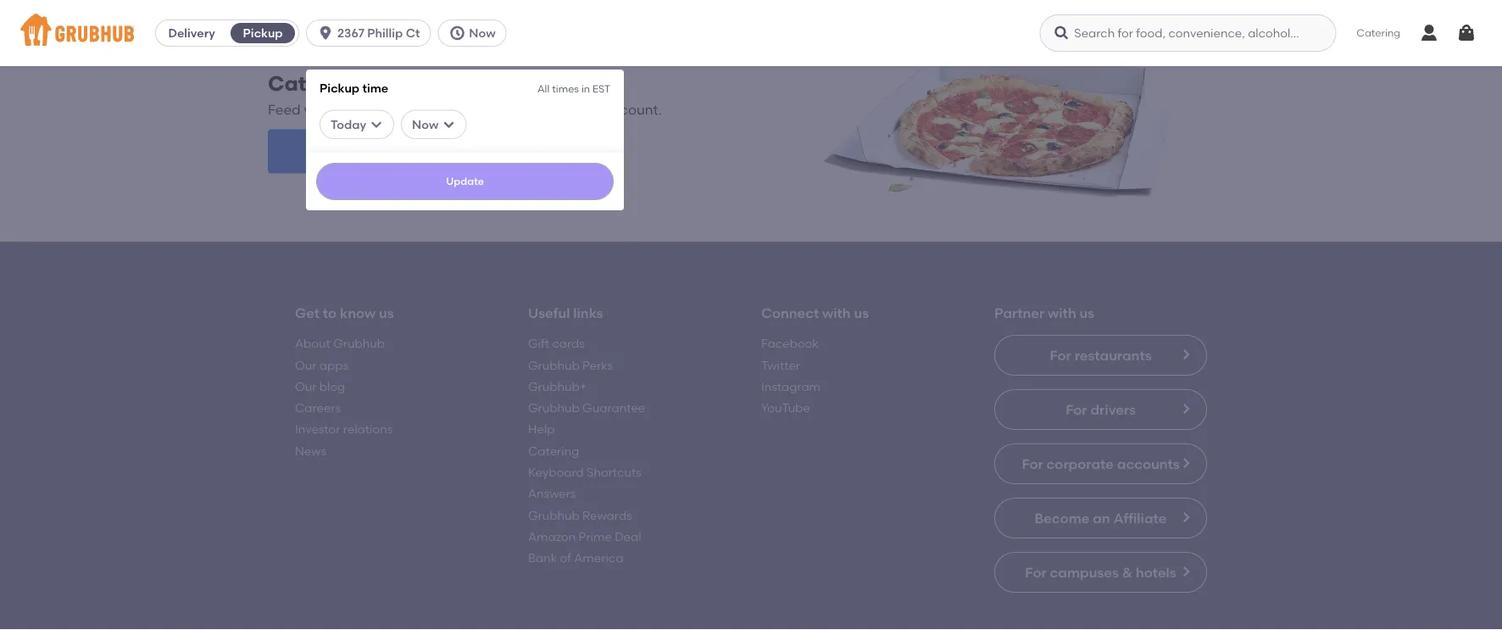 Task type: describe. For each thing, give the bounding box(es) containing it.
bank
[[528, 551, 557, 565]]

gift cards grubhub perks grubhub+ grubhub guarantee help catering keyboard shortcuts answers grubhub rewards amazon prime deal bank of america
[[528, 336, 646, 565]]

amazon prime deal link
[[528, 529, 641, 544]]

an
[[1093, 510, 1111, 526]]

gift
[[528, 336, 550, 351]]

get started link
[[268, 129, 607, 173]]

grubhub inside the cater to every work occasion feed your hungry team with a grubhub corporate account.
[[467, 101, 527, 118]]

partner
[[995, 304, 1045, 321]]

hungry
[[336, 101, 382, 118]]

answers link
[[528, 486, 576, 501]]

twitter link
[[761, 358, 800, 372]]

corporate
[[1047, 455, 1114, 472]]

amazon
[[528, 529, 576, 544]]

us for connect with us
[[854, 304, 869, 321]]

started
[[428, 143, 474, 159]]

to for every
[[332, 71, 353, 96]]

in
[[582, 82, 590, 95]]

all
[[538, 82, 550, 95]]

careers
[[295, 401, 341, 415]]

update button
[[316, 163, 614, 200]]

&
[[1122, 564, 1133, 580]]

drivers
[[1091, 401, 1136, 418]]

with for connect
[[823, 304, 851, 321]]

times
[[552, 82, 579, 95]]

svg image inside the 2367 phillip ct button
[[317, 25, 334, 42]]

answers
[[528, 486, 576, 501]]

main navigation navigation
[[0, 0, 1503, 630]]

grubhub guarantee link
[[528, 401, 646, 415]]

rewards
[[583, 508, 632, 522]]

shortcuts
[[587, 465, 642, 479]]

2 our from the top
[[295, 379, 317, 394]]

links
[[573, 304, 603, 321]]

our apps link
[[295, 358, 349, 372]]

with inside the cater to every work occasion feed your hungry team with a grubhub corporate account.
[[424, 101, 452, 118]]

svg image inside now button
[[449, 25, 466, 42]]

grubhub+
[[528, 379, 587, 394]]

for for for drivers
[[1066, 401, 1088, 418]]

delivery button
[[156, 20, 227, 47]]

perks
[[583, 358, 613, 372]]

gift cards link
[[528, 336, 585, 351]]

help link
[[528, 422, 555, 436]]

facebook
[[761, 336, 819, 351]]

catering inside gift cards grubhub perks grubhub+ grubhub guarantee help catering keyboard shortcuts answers grubhub rewards amazon prime deal bank of america
[[528, 444, 579, 458]]

to for know
[[323, 304, 337, 321]]

keyboard shortcuts link
[[528, 465, 642, 479]]

about grubhub our apps our blog careers investor relations news
[[295, 336, 393, 458]]

delivery
[[168, 26, 215, 40]]

youtube
[[761, 401, 810, 415]]

guarantee
[[583, 401, 646, 415]]

for restaurants
[[1050, 347, 1152, 363]]

careers link
[[295, 401, 341, 415]]

1 us from the left
[[379, 304, 394, 321]]

instagram link
[[761, 379, 821, 394]]

campuses
[[1050, 564, 1119, 580]]

with for partner
[[1048, 304, 1077, 321]]

pickup for pickup time
[[320, 81, 360, 95]]

catering inside button
[[1357, 27, 1401, 39]]

for campuses & hotels
[[1025, 564, 1177, 580]]

for corporate accounts
[[1022, 455, 1180, 472]]

our blog link
[[295, 379, 345, 394]]

partner with us
[[995, 304, 1095, 321]]

prime
[[579, 529, 612, 544]]

for corporate accounts link
[[995, 444, 1208, 484]]

for for for campuses & hotels
[[1025, 564, 1047, 580]]

for campuses & hotels link
[[995, 552, 1208, 593]]

update
[[446, 175, 484, 187]]

us for partner with us
[[1080, 304, 1095, 321]]

bank of america link
[[528, 551, 624, 565]]

phillip
[[367, 26, 403, 40]]

0 horizontal spatial now
[[412, 117, 439, 132]]

help
[[528, 422, 555, 436]]

catering button
[[1345, 14, 1413, 52]]

2367 phillip ct button
[[306, 20, 438, 47]]

grubhub rewards link
[[528, 508, 632, 522]]

get for get started
[[401, 143, 424, 159]]

investor
[[295, 422, 340, 436]]

pickup for pickup
[[243, 26, 283, 40]]

est
[[593, 82, 611, 95]]

news link
[[295, 444, 326, 458]]

work
[[419, 71, 470, 96]]

restaurants
[[1075, 347, 1152, 363]]

instagram
[[761, 379, 821, 394]]



Task type: vqa. For each thing, say whether or not it's contained in the screenshot.
Phillip
yes



Task type: locate. For each thing, give the bounding box(es) containing it.
ct
[[406, 26, 420, 40]]

a
[[455, 101, 464, 118]]

of
[[560, 551, 571, 565]]

1 horizontal spatial get
[[401, 143, 424, 159]]

get for get to know us
[[295, 304, 320, 321]]

1 vertical spatial catering
[[528, 444, 579, 458]]

account.
[[602, 101, 662, 118]]

your
[[304, 101, 333, 118]]

investor relations link
[[295, 422, 393, 436]]

deal
[[615, 529, 641, 544]]

grubhub inside about grubhub our apps our blog careers investor relations news
[[333, 336, 385, 351]]

become
[[1035, 510, 1090, 526]]

to left know
[[323, 304, 337, 321]]

become an affiliate
[[1035, 510, 1167, 526]]

3 us from the left
[[1080, 304, 1095, 321]]

corporate
[[530, 101, 599, 118]]

1 vertical spatial now
[[412, 117, 439, 132]]

our down about
[[295, 358, 317, 372]]

0 horizontal spatial pickup
[[243, 26, 283, 40]]

now inside now button
[[469, 26, 496, 40]]

news
[[295, 444, 326, 458]]

0 vertical spatial pickup
[[243, 26, 283, 40]]

grubhub perks link
[[528, 358, 613, 372]]

with
[[424, 101, 452, 118], [823, 304, 851, 321], [1048, 304, 1077, 321]]

0 horizontal spatial with
[[424, 101, 452, 118]]

relations
[[343, 422, 393, 436]]

affiliate
[[1114, 510, 1167, 526]]

1 vertical spatial our
[[295, 379, 317, 394]]

0 horizontal spatial get
[[295, 304, 320, 321]]

for for for corporate accounts
[[1022, 455, 1044, 472]]

us right know
[[379, 304, 394, 321]]

1 horizontal spatial with
[[823, 304, 851, 321]]

pickup inside "button"
[[243, 26, 283, 40]]

for down partner with us
[[1050, 347, 1072, 363]]

1 horizontal spatial catering
[[1357, 27, 1401, 39]]

team
[[385, 101, 421, 118]]

every
[[358, 71, 414, 96]]

grubhub down know
[[333, 336, 385, 351]]

grubhub down occasion
[[467, 101, 527, 118]]

now up work
[[469, 26, 496, 40]]

now
[[469, 26, 496, 40], [412, 117, 439, 132]]

1 vertical spatial get
[[295, 304, 320, 321]]

useful links
[[528, 304, 603, 321]]

to up hungry
[[332, 71, 353, 96]]

pickup button
[[227, 20, 299, 47]]

cater to every work occasion feed your hungry team with a grubhub corporate account.
[[268, 71, 662, 118]]

us
[[379, 304, 394, 321], [854, 304, 869, 321], [1080, 304, 1095, 321]]

with left "a"
[[424, 101, 452, 118]]

0 vertical spatial catering
[[1357, 27, 1401, 39]]

get started
[[401, 143, 474, 159]]

0 horizontal spatial us
[[379, 304, 394, 321]]

about
[[295, 336, 331, 351]]

1 vertical spatial to
[[323, 304, 337, 321]]

0 vertical spatial to
[[332, 71, 353, 96]]

catering link
[[528, 444, 579, 458]]

2 horizontal spatial with
[[1048, 304, 1077, 321]]

svg image
[[1457, 23, 1477, 43], [317, 25, 334, 42], [449, 25, 466, 42], [1053, 25, 1070, 42], [370, 118, 383, 131], [442, 118, 456, 131]]

time
[[362, 81, 389, 95]]

grubhub
[[467, 101, 527, 118], [333, 336, 385, 351], [528, 358, 580, 372], [528, 401, 580, 415], [528, 508, 580, 522]]

keyboard
[[528, 465, 584, 479]]

get left started
[[401, 143, 424, 159]]

youtube link
[[761, 401, 810, 415]]

for left corporate
[[1022, 455, 1044, 472]]

connect with us
[[761, 304, 869, 321]]

for drivers
[[1066, 401, 1136, 418]]

pickup up hungry
[[320, 81, 360, 95]]

catering
[[1357, 27, 1401, 39], [528, 444, 579, 458]]

1 vertical spatial pickup
[[320, 81, 360, 95]]

pickup time
[[320, 81, 389, 95]]

apps
[[320, 358, 349, 372]]

facebook link
[[761, 336, 819, 351]]

cater
[[268, 71, 327, 96]]

with right partner
[[1048, 304, 1077, 321]]

for left drivers
[[1066, 401, 1088, 418]]

for
[[1050, 347, 1072, 363], [1066, 401, 1088, 418], [1022, 455, 1044, 472], [1025, 564, 1047, 580]]

1 horizontal spatial us
[[854, 304, 869, 321]]

grubhub down the answers 'link'
[[528, 508, 580, 522]]

our up careers link
[[295, 379, 317, 394]]

useful
[[528, 304, 570, 321]]

with right connect
[[823, 304, 851, 321]]

grubhub down grubhub+
[[528, 401, 580, 415]]

occasion
[[475, 71, 569, 96]]

now button
[[438, 20, 514, 47]]

accounts
[[1117, 455, 1180, 472]]

about grubhub link
[[295, 336, 385, 351]]

for for for restaurants
[[1050, 347, 1072, 363]]

grubhub+ link
[[528, 379, 587, 394]]

2367 phillip ct
[[338, 26, 420, 40]]

get up about
[[295, 304, 320, 321]]

2 us from the left
[[854, 304, 869, 321]]

twitter
[[761, 358, 800, 372]]

all times in est
[[538, 82, 611, 95]]

0 vertical spatial our
[[295, 358, 317, 372]]

know
[[340, 304, 376, 321]]

to inside the cater to every work occasion feed your hungry team with a grubhub corporate account.
[[332, 71, 353, 96]]

connect
[[761, 304, 819, 321]]

pickup
[[243, 26, 283, 40], [320, 81, 360, 95]]

2 horizontal spatial us
[[1080, 304, 1095, 321]]

0 vertical spatial now
[[469, 26, 496, 40]]

1 horizontal spatial pickup
[[320, 81, 360, 95]]

today
[[331, 117, 366, 132]]

0 horizontal spatial catering
[[528, 444, 579, 458]]

us up for restaurants
[[1080, 304, 1095, 321]]

to
[[332, 71, 353, 96], [323, 304, 337, 321]]

2367
[[338, 26, 365, 40]]

for left campuses
[[1025, 564, 1047, 580]]

for inside "link"
[[1050, 347, 1072, 363]]

facebook twitter instagram youtube
[[761, 336, 821, 415]]

0 vertical spatial get
[[401, 143, 424, 159]]

pickup up 'cater'
[[243, 26, 283, 40]]

1 our from the top
[[295, 358, 317, 372]]

1 horizontal spatial now
[[469, 26, 496, 40]]

our
[[295, 358, 317, 372], [295, 379, 317, 394]]

feed
[[268, 101, 301, 118]]

us right connect
[[854, 304, 869, 321]]

blog
[[320, 379, 345, 394]]

grubhub down "gift cards" link
[[528, 358, 580, 372]]

america
[[574, 551, 624, 565]]

cards
[[552, 336, 585, 351]]

now up get started
[[412, 117, 439, 132]]

for drivers link
[[995, 389, 1208, 430]]

hotels
[[1136, 564, 1177, 580]]

become an affiliate link
[[995, 498, 1208, 539]]



